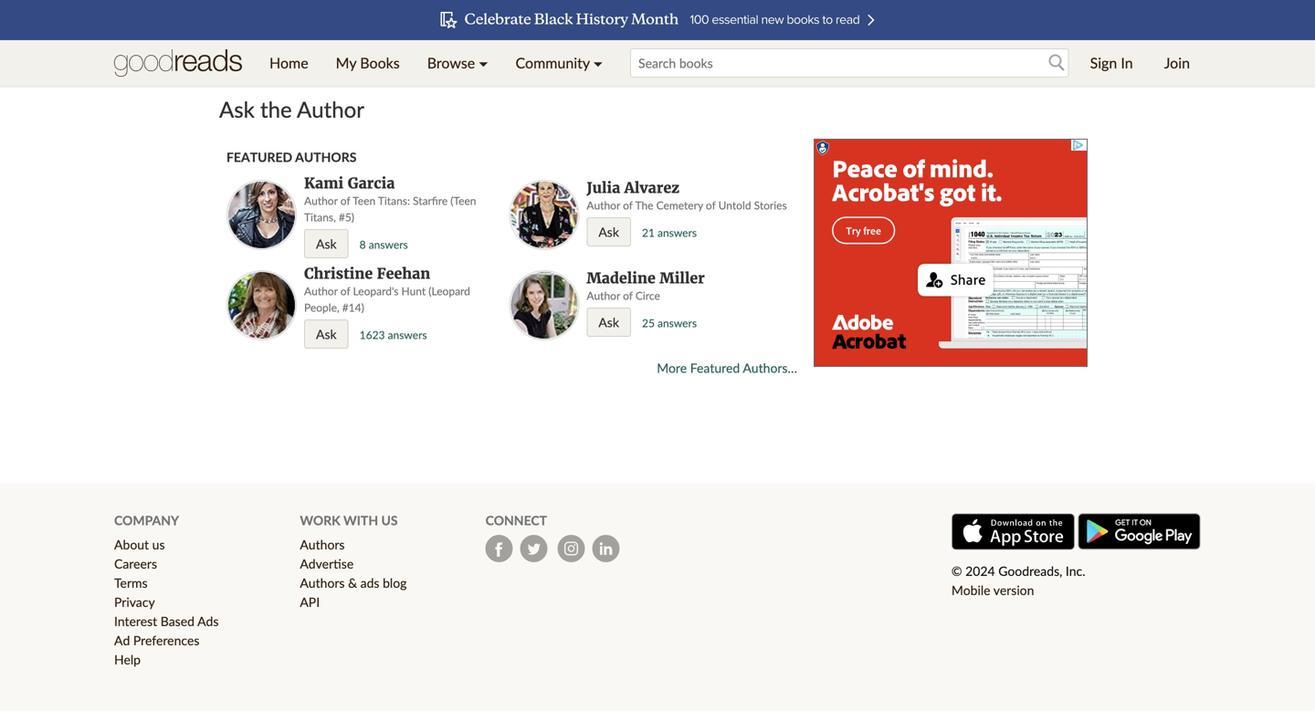 Task type: locate. For each thing, give the bounding box(es) containing it.
of up #14)
[[341, 285, 350, 298]]

careers
[[114, 556, 157, 572]]

ads
[[360, 576, 380, 591]]

advertise link
[[300, 556, 354, 572]]

us right with
[[381, 513, 398, 528]]

#5)
[[339, 211, 354, 224]]

0 horizontal spatial featured
[[227, 149, 292, 165]]

mobile version link
[[952, 583, 1034, 598]]

▾ for browse ▾
[[479, 54, 488, 72]]

us inside work with us authors advertise authors & ads blog api
[[381, 513, 398, 528]]

1 horizontal spatial ▾
[[594, 54, 603, 72]]

8
[[360, 238, 366, 251]]

featured right the 'more'
[[690, 360, 740, 376]]

authors link
[[300, 537, 345, 553]]

us for about
[[152, 537, 165, 553]]

answers right 8 at the top left of page
[[369, 238, 408, 251]]

of
[[341, 194, 350, 207], [623, 199, 633, 212], [706, 199, 716, 212], [341, 285, 350, 298], [623, 289, 633, 302]]

author up titans,
[[304, 194, 338, 207]]

(teen
[[451, 194, 476, 207]]

author
[[297, 96, 364, 122], [304, 194, 338, 207], [587, 199, 620, 212], [304, 285, 338, 298], [587, 289, 620, 302]]

madeline
[[587, 269, 656, 288]]

Search for books to add to your shelves search field
[[630, 48, 1069, 78]]

author for christine feehan author of leopard's hunt (leopard people, #14)
[[304, 285, 338, 298]]

privacy
[[114, 595, 155, 610]]

kami garcia image
[[227, 180, 297, 250]]

of inside kami garcia author of teen titans: starfire (teen titans, #5)
[[341, 194, 350, 207]]

21
[[642, 226, 655, 239]]

ask link for kami
[[304, 229, 349, 259]]

2 ▾ from the left
[[594, 54, 603, 72]]

about us link
[[114, 537, 165, 553]]

21 answers link
[[642, 226, 697, 239]]

of inside madeline miller author of circe
[[623, 289, 633, 302]]

0 horizontal spatial us
[[152, 537, 165, 553]]

author up people,
[[304, 285, 338, 298]]

0 horizontal spatial ▾
[[479, 54, 488, 72]]

of left the
[[623, 199, 633, 212]]

author for madeline miller author of circe
[[587, 289, 620, 302]]

of for madeline miller
[[623, 289, 633, 302]]

author inside madeline miller author of circe
[[587, 289, 620, 302]]

answers right 25
[[658, 316, 697, 330]]

ask link down titans,
[[304, 229, 349, 259]]

my books link
[[322, 40, 413, 86]]

download app for android image
[[1078, 513, 1201, 550]]

careers link
[[114, 556, 157, 572]]

of for julia alvarez
[[623, 199, 633, 212]]

ask left 25
[[599, 315, 619, 330]]

christine
[[304, 265, 373, 283]]

titans:
[[378, 194, 410, 207]]

julia alvarez image
[[509, 180, 579, 250]]

featured
[[227, 149, 292, 165], [690, 360, 740, 376]]

1 ▾ from the left
[[479, 54, 488, 72]]

julia alvarez link
[[587, 179, 680, 197]]

ask link for madeline
[[587, 308, 631, 337]]

feehan
[[377, 265, 430, 283]]

author inside kami garcia author of teen titans: starfire (teen titans, #5)
[[304, 194, 338, 207]]

starfire
[[413, 194, 448, 207]]

author for julia alvarez author of the cemetery of untold stories
[[587, 199, 620, 212]]

of inside christine feehan author of leopard's hunt (leopard people, #14)
[[341, 285, 350, 298]]

authors up advertise on the left of page
[[300, 537, 345, 553]]

ad
[[114, 633, 130, 649]]

answers right 1623
[[388, 328, 427, 342]]

the
[[260, 96, 292, 122]]

authors down advertise link
[[300, 576, 345, 591]]

ask link
[[587, 217, 631, 246], [304, 229, 349, 259], [587, 308, 631, 337], [304, 320, 349, 349]]

author down my at the left
[[297, 96, 364, 122]]

1623 answers link
[[360, 328, 427, 342]]

cemetery
[[656, 199, 703, 212]]

help link
[[114, 652, 141, 668]]

version
[[994, 583, 1034, 598]]

garcia
[[348, 175, 395, 193]]

ask down people,
[[316, 327, 337, 342]]

ask link left 21
[[587, 217, 631, 246]]

answers down cemetery
[[658, 226, 697, 239]]

more featured authors…
[[657, 360, 797, 376]]

(leopard
[[429, 285, 470, 298]]

company about us careers terms privacy interest based ads ad preferences help
[[114, 513, 219, 668]]

about
[[114, 537, 149, 553]]

us
[[381, 513, 398, 528], [152, 537, 165, 553]]

25 answers
[[642, 316, 697, 330]]

ask left 21
[[599, 224, 619, 240]]

julia alvarez author of the cemetery of untold stories
[[587, 179, 787, 212]]

1 horizontal spatial featured
[[690, 360, 740, 376]]

▾ right community
[[594, 54, 603, 72]]

join link
[[1151, 40, 1204, 86]]

madeline miller image
[[509, 270, 579, 341]]

interest
[[114, 614, 157, 629]]

kami garcia author of teen titans: starfire (teen titans, #5)
[[304, 175, 476, 224]]

author inside the julia alvarez author of the cemetery of untold stories
[[587, 199, 620, 212]]

1 vertical spatial featured
[[690, 360, 740, 376]]

api
[[300, 595, 320, 610]]

books
[[360, 54, 400, 72]]

answers for miller
[[658, 316, 697, 330]]

menu
[[256, 40, 617, 86]]

ask link for julia
[[587, 217, 631, 246]]

▾ right browse
[[479, 54, 488, 72]]

▾ inside popup button
[[479, 54, 488, 72]]

authors up kami
[[295, 149, 357, 165]]

mobile
[[952, 583, 991, 598]]

featured down the the in the left top of the page
[[227, 149, 292, 165]]

us inside company about us careers terms privacy interest based ads ad preferences help
[[152, 537, 165, 553]]

author inside christine feehan author of leopard's hunt (leopard people, #14)
[[304, 285, 338, 298]]

in
[[1121, 54, 1133, 72]]

madeline miller author of circe
[[587, 269, 705, 302]]

miller
[[660, 269, 705, 288]]

0 vertical spatial us
[[381, 513, 398, 528]]

answers for garcia
[[369, 238, 408, 251]]

author down the julia
[[587, 199, 620, 212]]

1 horizontal spatial us
[[381, 513, 398, 528]]

authors
[[295, 149, 357, 165], [300, 537, 345, 553], [300, 576, 345, 591]]

ask link down people,
[[304, 320, 349, 349]]

leopard's
[[353, 285, 399, 298]]

1 vertical spatial us
[[152, 537, 165, 553]]

ask down titans,
[[316, 236, 337, 252]]

goodreads on linkedin image
[[593, 535, 620, 563]]

us for with
[[381, 513, 398, 528]]

author down the madeline
[[587, 289, 620, 302]]

more
[[657, 360, 687, 376]]

▾ inside popup button
[[594, 54, 603, 72]]

goodreads on facebook image
[[486, 535, 513, 563]]

work
[[300, 513, 340, 528]]

of up the #5)
[[341, 194, 350, 207]]

browse
[[427, 54, 475, 72]]

browse ▾
[[427, 54, 488, 72]]

ask for madeline miller
[[599, 315, 619, 330]]

download app for ios image
[[952, 514, 1075, 550]]

madeline miller link
[[587, 269, 705, 288]]

21 answers
[[642, 226, 697, 239]]

© 2024 goodreads, inc. mobile version
[[952, 564, 1086, 598]]

Search books text field
[[630, 48, 1069, 78]]

author for ask the author
[[297, 96, 364, 122]]

0 vertical spatial featured
[[227, 149, 292, 165]]

of down the madeline
[[623, 289, 633, 302]]

advertisement element
[[814, 139, 1088, 367]]

&
[[348, 576, 357, 591]]

my books
[[336, 54, 400, 72]]

us right about at the left of page
[[152, 537, 165, 553]]

ask link left 25
[[587, 308, 631, 337]]

inc.
[[1066, 564, 1086, 579]]



Task type: describe. For each thing, give the bounding box(es) containing it.
home
[[269, 54, 308, 72]]

goodreads on instagram image
[[558, 535, 585, 563]]

25 answers link
[[642, 316, 697, 330]]

sign
[[1090, 54, 1117, 72]]

ask the author
[[219, 96, 364, 122]]

authors…
[[743, 360, 797, 376]]

2 vertical spatial authors
[[300, 576, 345, 591]]

1623 answers
[[360, 328, 427, 342]]

community
[[516, 54, 590, 72]]

featured authors
[[227, 149, 357, 165]]

company
[[114, 513, 179, 528]]

25
[[642, 316, 655, 330]]

ask link for christine
[[304, 320, 349, 349]]

more featured authors… link
[[657, 360, 797, 376]]

help
[[114, 652, 141, 668]]

ask for julia alvarez
[[599, 224, 619, 240]]

stories
[[754, 199, 787, 212]]

goodreads on twitter image
[[520, 535, 548, 563]]

1623
[[360, 328, 385, 342]]

teen
[[353, 194, 376, 207]]

api link
[[300, 595, 320, 610]]

based
[[161, 614, 195, 629]]

sign in link
[[1077, 40, 1147, 86]]

connect
[[486, 513, 547, 528]]

kami
[[304, 175, 344, 193]]

community ▾
[[516, 54, 603, 72]]

circe
[[636, 289, 660, 302]]

ask for christine feehan
[[316, 327, 337, 342]]

people,
[[304, 301, 339, 314]]

answers for alvarez
[[658, 226, 697, 239]]

answers for feehan
[[388, 328, 427, 342]]

titans,
[[304, 211, 336, 224]]

author for kami garcia author of teen titans: starfire (teen titans, #5)
[[304, 194, 338, 207]]

#14)
[[342, 301, 364, 314]]

menu containing home
[[256, 40, 617, 86]]

join
[[1164, 54, 1190, 72]]

sign in
[[1090, 54, 1133, 72]]

ask for kami garcia
[[316, 236, 337, 252]]

2024
[[966, 564, 995, 579]]

work with us authors advertise authors & ads blog api
[[300, 513, 407, 610]]

julia
[[587, 179, 620, 197]]

advertise
[[300, 556, 354, 572]]

christine feehan image
[[227, 270, 297, 341]]

of left untold
[[706, 199, 716, 212]]

my
[[336, 54, 356, 72]]

browse ▾ button
[[413, 40, 502, 86]]

terms link
[[114, 576, 148, 591]]

interest based ads link
[[114, 614, 219, 629]]

8 answers link
[[360, 238, 408, 251]]

kami garcia link
[[304, 175, 395, 193]]

christine feehan link
[[304, 265, 430, 283]]

©
[[952, 564, 962, 579]]

the
[[635, 199, 654, 212]]

hunt
[[401, 285, 426, 298]]

untold
[[719, 199, 751, 212]]

terms
[[114, 576, 148, 591]]

preferences
[[133, 633, 199, 649]]

1 vertical spatial authors
[[300, 537, 345, 553]]

christine feehan author of leopard's hunt (leopard people, #14)
[[304, 265, 470, 314]]

ads
[[197, 614, 219, 629]]

home link
[[256, 40, 322, 86]]

authors & ads blog link
[[300, 576, 407, 591]]

with
[[343, 513, 378, 528]]

▾ for community ▾
[[594, 54, 603, 72]]

blog
[[383, 576, 407, 591]]

ask left the the in the left top of the page
[[219, 96, 255, 122]]

of for christine feehan
[[341, 285, 350, 298]]

goodreads,
[[999, 564, 1063, 579]]

8 answers
[[360, 238, 408, 251]]

ad preferences link
[[114, 633, 199, 649]]

alvarez
[[624, 179, 680, 197]]

of for kami garcia
[[341, 194, 350, 207]]

community ▾ button
[[502, 40, 617, 86]]

privacy link
[[114, 595, 155, 610]]

0 vertical spatial authors
[[295, 149, 357, 165]]



Task type: vqa. For each thing, say whether or not it's contained in the screenshot.
of inside Christine Feehan Author of Leopard's Hunt (Leopard People, #14)
yes



